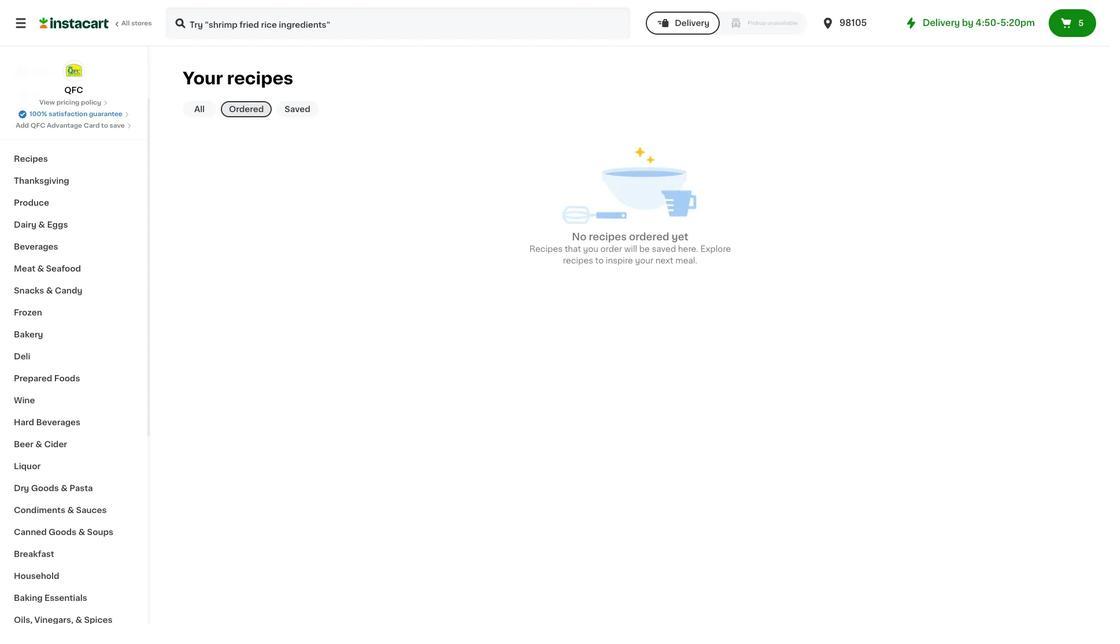 Task type: locate. For each thing, give the bounding box(es) containing it.
pricing
[[57, 99, 79, 106]]

baking essentials
[[14, 594, 87, 603]]

1 vertical spatial goods
[[49, 529, 76, 537]]

& inside 'link'
[[46, 287, 53, 295]]

guarantee
[[89, 111, 123, 117]]

lists link
[[7, 106, 141, 130]]

foods
[[54, 375, 80, 383]]

all left stores at the left
[[121, 20, 130, 27]]

1 vertical spatial beverages
[[36, 419, 80, 427]]

your
[[635, 257, 654, 265]]

to inside 'no recipes ordered yet recipes that you order will be saved here. explore recipes to inspire your next meal.'
[[595, 257, 604, 265]]

& left the eggs
[[38, 221, 45, 229]]

goods down condiments & sauces
[[49, 529, 76, 537]]

Search field
[[167, 8, 630, 38]]

beverages link
[[7, 236, 141, 258]]

recipes
[[227, 70, 293, 87], [589, 233, 627, 242], [563, 257, 593, 265]]

beer & cider link
[[7, 434, 141, 456]]

2 vertical spatial recipes
[[563, 257, 593, 265]]

0 vertical spatial to
[[101, 123, 108, 129]]

delivery button
[[646, 12, 720, 35]]

qfc
[[64, 86, 83, 94], [31, 123, 45, 129]]

0 horizontal spatial all
[[121, 20, 130, 27]]

all inside filters option group
[[194, 105, 205, 114]]

condiments & sauces link
[[7, 500, 141, 522]]

1 vertical spatial all
[[194, 105, 205, 114]]

recipes
[[14, 155, 48, 163], [529, 245, 563, 254]]

household link
[[7, 566, 141, 587]]

hard beverages
[[14, 419, 80, 427]]

to down guarantee
[[101, 123, 108, 129]]

& for meat
[[37, 265, 44, 273]]

wine link
[[7, 390, 141, 412]]

shop link
[[7, 60, 141, 83]]

& left candy
[[46, 287, 53, 295]]

1 vertical spatial recipes
[[589, 233, 627, 242]]

goods
[[31, 485, 59, 493], [49, 529, 76, 537]]

buy it again
[[32, 91, 81, 99]]

be
[[639, 245, 650, 254]]

delivery for delivery by 4:50-5:20pm
[[923, 19, 960, 27]]

thanksgiving
[[14, 177, 69, 185]]

all stores link
[[39, 7, 153, 39]]

1 vertical spatial qfc
[[31, 123, 45, 129]]

snacks
[[14, 287, 44, 295]]

all stores
[[121, 20, 152, 27]]

again
[[58, 91, 81, 99]]

filters option group
[[183, 99, 318, 120]]

qfc down the lists
[[31, 123, 45, 129]]

0 vertical spatial recipes
[[14, 155, 48, 163]]

recipes for no
[[589, 233, 627, 242]]

all down your
[[194, 105, 205, 114]]

card
[[84, 123, 100, 129]]

qfc inside qfc link
[[64, 86, 83, 94]]

liquor
[[14, 463, 41, 471]]

meat & seafood link
[[7, 258, 141, 280]]

recipes up filters option group
[[227, 70, 293, 87]]

you
[[583, 245, 599, 254]]

5
[[1079, 19, 1084, 27]]

qfc up the view pricing policy link
[[64, 86, 83, 94]]

0 vertical spatial goods
[[31, 485, 59, 493]]

0 horizontal spatial delivery
[[675, 19, 710, 27]]

add qfc advantage card to save
[[16, 123, 125, 129]]

recipes left that
[[529, 245, 563, 254]]

delivery inside the "delivery" button
[[675, 19, 710, 27]]

1 horizontal spatial all
[[194, 105, 205, 114]]

yet
[[672, 233, 688, 242]]

order
[[601, 245, 622, 254]]

policy
[[81, 99, 101, 106]]

recipes down that
[[563, 257, 593, 265]]

0 horizontal spatial qfc
[[31, 123, 45, 129]]

recipes up order
[[589, 233, 627, 242]]

stores
[[131, 20, 152, 27]]

& for condiments
[[67, 507, 74, 515]]

ordered
[[629, 233, 669, 242]]

view
[[39, 99, 55, 106]]

explore
[[701, 245, 731, 254]]

deli
[[14, 353, 30, 361]]

beverages up cider
[[36, 419, 80, 427]]

& right meat
[[37, 265, 44, 273]]

1 vertical spatial recipes
[[529, 245, 563, 254]]

& for snacks
[[46, 287, 53, 295]]

& right beer
[[35, 441, 42, 449]]

0 vertical spatial qfc
[[64, 86, 83, 94]]

add qfc advantage card to save link
[[16, 121, 132, 131]]

1 horizontal spatial to
[[595, 257, 604, 265]]

1 horizontal spatial qfc
[[64, 86, 83, 94]]

frozen
[[14, 309, 42, 317]]

& left sauces
[[67, 507, 74, 515]]

goods for canned
[[49, 529, 76, 537]]

recipes for your
[[227, 70, 293, 87]]

meat
[[14, 265, 35, 273]]

0 vertical spatial all
[[121, 20, 130, 27]]

0 horizontal spatial to
[[101, 123, 108, 129]]

all
[[121, 20, 130, 27], [194, 105, 205, 114]]

prepared foods
[[14, 375, 80, 383]]

& for beer
[[35, 441, 42, 449]]

recipes link
[[7, 148, 141, 170]]

no recipes ordered yet recipes that you order will be saved here. explore recipes to inspire your next meal.
[[529, 233, 731, 265]]

delivery
[[923, 19, 960, 27], [675, 19, 710, 27]]

pasta
[[70, 485, 93, 493]]

1 horizontal spatial delivery
[[923, 19, 960, 27]]

to down you
[[595, 257, 604, 265]]

beverages
[[14, 243, 58, 251], [36, 419, 80, 427]]

delivery by 4:50-5:20pm link
[[904, 16, 1035, 30]]

None search field
[[165, 7, 631, 39]]

dry goods & pasta link
[[7, 478, 141, 500]]

prepared
[[14, 375, 52, 383]]

delivery inside delivery by 4:50-5:20pm link
[[923, 19, 960, 27]]

bakery link
[[7, 324, 141, 346]]

meat & seafood
[[14, 265, 81, 273]]

ordered
[[229, 105, 264, 114]]

bakery
[[14, 331, 43, 339]]

buy
[[32, 91, 49, 99]]

1 vertical spatial to
[[595, 257, 604, 265]]

&
[[38, 221, 45, 229], [37, 265, 44, 273], [46, 287, 53, 295], [35, 441, 42, 449], [61, 485, 68, 493], [67, 507, 74, 515], [78, 529, 85, 537]]

goods up condiments
[[31, 485, 59, 493]]

beer & cider
[[14, 441, 67, 449]]

beverages down the dairy & eggs
[[14, 243, 58, 251]]

100% satisfaction guarantee
[[30, 111, 123, 117]]

1 horizontal spatial recipes
[[529, 245, 563, 254]]

0 vertical spatial recipes
[[227, 70, 293, 87]]

deli link
[[7, 346, 141, 368]]

all for all
[[194, 105, 205, 114]]

0 horizontal spatial recipes
[[14, 155, 48, 163]]

recipes up thanksgiving
[[14, 155, 48, 163]]

dairy & eggs
[[14, 221, 68, 229]]

view pricing policy
[[39, 99, 101, 106]]

to
[[101, 123, 108, 129], [595, 257, 604, 265]]

snacks & candy link
[[7, 280, 141, 302]]



Task type: describe. For each thing, give the bounding box(es) containing it.
100% satisfaction guarantee button
[[18, 108, 129, 119]]

0 vertical spatial beverages
[[14, 243, 58, 251]]

recipes inside 'no recipes ordered yet recipes that you order will be saved here. explore recipes to inspire your next meal.'
[[529, 245, 563, 254]]

& left soups
[[78, 529, 85, 537]]

baking essentials link
[[7, 587, 141, 609]]

recipes inside "link"
[[14, 155, 48, 163]]

household
[[14, 572, 59, 581]]

liquor link
[[7, 456, 141, 478]]

lists
[[32, 114, 52, 122]]

soups
[[87, 529, 113, 537]]

that
[[565, 245, 581, 254]]

sauces
[[76, 507, 107, 515]]

advantage
[[47, 123, 82, 129]]

will
[[624, 245, 637, 254]]

your recipes
[[183, 70, 293, 87]]

baking
[[14, 594, 43, 603]]

instacart logo image
[[39, 16, 109, 30]]

beer
[[14, 441, 34, 449]]

delivery by 4:50-5:20pm
[[923, 19, 1035, 27]]

next
[[656, 257, 674, 265]]

goods for dry
[[31, 485, 59, 493]]

candy
[[55, 287, 82, 295]]

qfc link
[[63, 60, 85, 96]]

canned goods & soups
[[14, 529, 113, 537]]

condiments
[[14, 507, 65, 515]]

snacks & candy
[[14, 287, 82, 295]]

service type group
[[646, 12, 807, 35]]

buy it again link
[[7, 83, 141, 106]]

produce link
[[7, 192, 141, 214]]

5 button
[[1049, 9, 1096, 37]]

98105
[[840, 19, 867, 27]]

qfc logo image
[[63, 60, 85, 82]]

seafood
[[46, 265, 81, 273]]

breakfast link
[[7, 544, 141, 566]]

meal.
[[676, 257, 697, 265]]

& for dairy
[[38, 221, 45, 229]]

your
[[183, 70, 223, 87]]

no
[[572, 233, 587, 242]]

98105 button
[[821, 7, 891, 39]]

4:50-
[[976, 19, 1001, 27]]

prepared foods link
[[7, 368, 141, 390]]

cider
[[44, 441, 67, 449]]

hard
[[14, 419, 34, 427]]

& left pasta
[[61, 485, 68, 493]]

100%
[[30, 111, 47, 117]]

breakfast
[[14, 550, 54, 559]]

satisfaction
[[49, 111, 87, 117]]

essentials
[[45, 594, 87, 603]]

by
[[962, 19, 974, 27]]

produce
[[14, 199, 49, 207]]

eggs
[[47, 221, 68, 229]]

condiments & sauces
[[14, 507, 107, 515]]

qfc inside add qfc advantage card to save link
[[31, 123, 45, 129]]

dry
[[14, 485, 29, 493]]

hard beverages link
[[7, 412, 141, 434]]

thanksgiving link
[[7, 170, 141, 192]]

here.
[[678, 245, 698, 254]]

delivery for delivery
[[675, 19, 710, 27]]

all for all stores
[[121, 20, 130, 27]]

dairy & eggs link
[[7, 214, 141, 236]]

saved
[[652, 245, 676, 254]]

canned
[[14, 529, 47, 537]]

saved
[[285, 105, 310, 114]]

add
[[16, 123, 29, 129]]

5:20pm
[[1001, 19, 1035, 27]]

shop
[[32, 68, 54, 76]]

wine
[[14, 397, 35, 405]]

it
[[51, 91, 56, 99]]

dry goods & pasta
[[14, 485, 93, 493]]

inspire
[[606, 257, 633, 265]]



Task type: vqa. For each thing, say whether or not it's contained in the screenshot.
'Mailer' to the right
no



